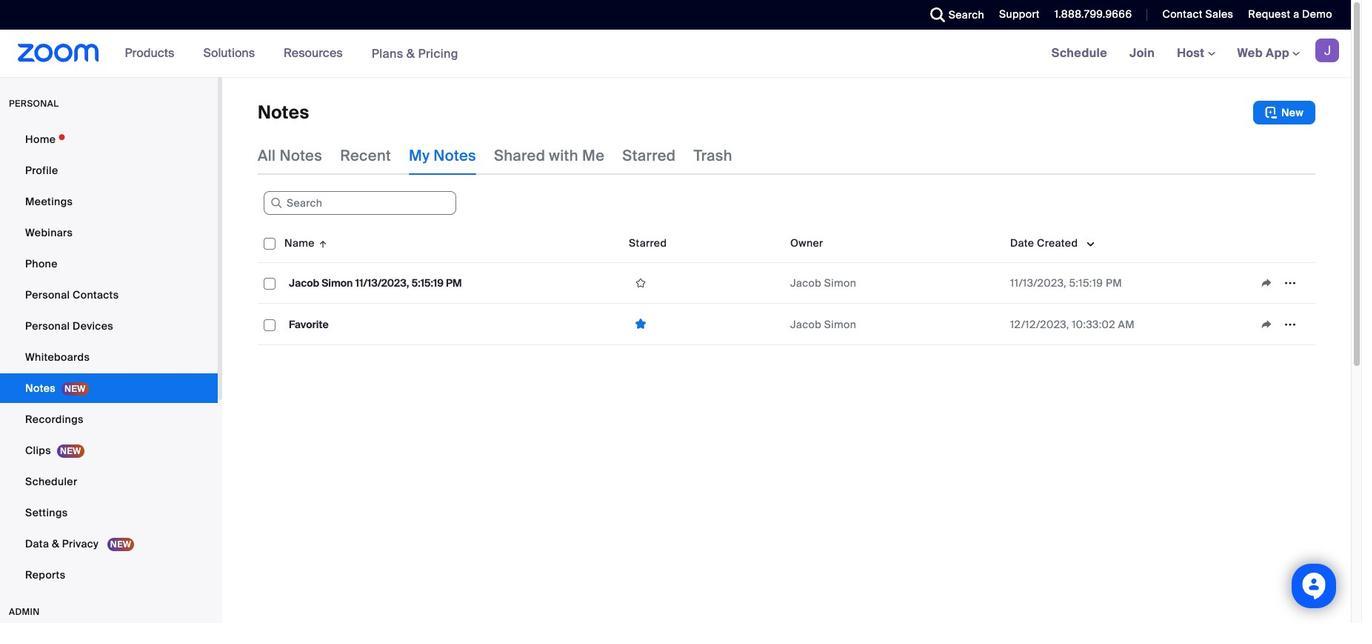 Task type: vqa. For each thing, say whether or not it's contained in the screenshot.
footer
no



Task type: describe. For each thing, give the bounding box(es) containing it.
product information navigation
[[114, 30, 470, 78]]

a
[[1294, 7, 1300, 21]]

12/12/2023, 10:33:02 am
[[1011, 318, 1135, 331]]

jacob for jacob simon 11/13/2023, 5:15:19 pm
[[791, 276, 822, 290]]

jacob for favorite
[[791, 318, 822, 331]]

jacob simon 11/13/2023, 5:15:19 pm unstarred image
[[629, 276, 653, 290]]

scheduler link
[[0, 467, 218, 497]]

web app
[[1238, 45, 1290, 61]]

more options for favorite image
[[1279, 318, 1303, 331]]

share image
[[1256, 318, 1279, 331]]

jacob simon 11/13/2023, 5:15:19 pm button
[[285, 273, 467, 293]]

11/13/2023, 5:15:19 pm
[[1011, 276, 1123, 290]]

simon inside button
[[322, 276, 353, 290]]

personal contacts
[[25, 288, 119, 302]]

data & privacy
[[25, 537, 101, 551]]

search button
[[920, 0, 989, 30]]

profile link
[[0, 156, 218, 185]]

12/12/2023,
[[1011, 318, 1070, 331]]

reports link
[[0, 560, 218, 590]]

notes right all
[[280, 146, 323, 165]]

personal for personal devices
[[25, 319, 70, 333]]

devices
[[73, 319, 113, 333]]

scheduler
[[25, 475, 77, 488]]

notes right the my
[[434, 146, 477, 165]]

starred inside tabs of all notes page 'tab list'
[[623, 146, 676, 165]]

settings
[[25, 506, 68, 520]]

personal for personal contacts
[[25, 288, 70, 302]]

& for pricing
[[407, 46, 415, 61]]

products
[[125, 45, 174, 61]]

notes up all notes
[[258, 101, 309, 124]]

recordings link
[[0, 405, 218, 434]]

request
[[1249, 7, 1291, 21]]

created
[[1038, 236, 1079, 250]]

contact sales
[[1163, 7, 1234, 21]]

meetings link
[[0, 187, 218, 216]]

solutions button
[[203, 30, 262, 77]]

phone
[[25, 257, 58, 271]]

home
[[25, 133, 56, 146]]

webinars
[[25, 226, 73, 239]]

application containing name
[[258, 224, 1327, 356]]

web app button
[[1238, 45, 1301, 61]]

zoom logo image
[[18, 44, 99, 62]]

phone link
[[0, 249, 218, 279]]

data
[[25, 537, 49, 551]]

support
[[1000, 7, 1040, 21]]

all
[[258, 146, 276, 165]]

admin
[[9, 606, 40, 618]]

join link
[[1119, 30, 1167, 77]]

shared
[[494, 146, 546, 165]]

name
[[285, 236, 315, 250]]

reports
[[25, 568, 66, 582]]

arrow up image
[[315, 234, 329, 252]]

host
[[1178, 45, 1208, 61]]

plans
[[372, 46, 404, 61]]

2 pm from the left
[[1107, 276, 1123, 290]]

notes link
[[0, 374, 218, 403]]

schedule
[[1052, 45, 1108, 61]]

simon for favorite
[[825, 318, 857, 331]]

5:15:19 inside button
[[412, 276, 444, 290]]

share image
[[1256, 276, 1279, 290]]

trash
[[694, 146, 733, 165]]

resources
[[284, 45, 343, 61]]

recent
[[340, 146, 391, 165]]

privacy
[[62, 537, 99, 551]]

join
[[1130, 45, 1156, 61]]

owner
[[791, 236, 824, 250]]

profile picture image
[[1316, 39, 1340, 62]]

shared with me
[[494, 146, 605, 165]]

1.888.799.9666
[[1055, 7, 1133, 21]]

products button
[[125, 30, 181, 77]]



Task type: locate. For each thing, give the bounding box(es) containing it.
whiteboards link
[[0, 342, 218, 372]]

starred right me
[[623, 146, 676, 165]]

my notes
[[409, 146, 477, 165]]

& right data on the bottom of the page
[[52, 537, 59, 551]]

app
[[1267, 45, 1290, 61]]

starred up jacob simon 11/13/2023, 5:15:19 pm unstarred 'image'
[[629, 236, 667, 250]]

1 horizontal spatial 5:15:19
[[1070, 276, 1104, 290]]

personal devices link
[[0, 311, 218, 341]]

& inside personal menu menu
[[52, 537, 59, 551]]

date
[[1011, 236, 1035, 250]]

all notes
[[258, 146, 323, 165]]

1 horizontal spatial &
[[407, 46, 415, 61]]

am
[[1119, 318, 1135, 331]]

me
[[583, 146, 605, 165]]

1 pm from the left
[[446, 276, 462, 290]]

sales
[[1206, 7, 1234, 21]]

request a demo
[[1249, 7, 1333, 21]]

jacob simon 11/13/2023, 5:15:19 pm
[[289, 276, 462, 290]]

solutions
[[203, 45, 255, 61]]

my
[[409, 146, 430, 165]]

banner containing products
[[0, 30, 1352, 78]]

support link
[[989, 0, 1044, 30], [1000, 7, 1040, 21]]

10:33:02
[[1073, 318, 1116, 331]]

webinars link
[[0, 218, 218, 248]]

0 vertical spatial jacob simon
[[791, 276, 857, 290]]

& right plans
[[407, 46, 415, 61]]

jacob
[[289, 276, 319, 290], [791, 276, 822, 290], [791, 318, 822, 331]]

personal contacts link
[[0, 280, 218, 310]]

plans & pricing link
[[372, 46, 459, 61], [372, 46, 459, 61]]

0 vertical spatial personal
[[25, 288, 70, 302]]

notes up the 'recordings'
[[25, 382, 56, 395]]

demo
[[1303, 7, 1333, 21]]

0 horizontal spatial 5:15:19
[[412, 276, 444, 290]]

settings link
[[0, 498, 218, 528]]

pm inside button
[[446, 276, 462, 290]]

1 horizontal spatial pm
[[1107, 276, 1123, 290]]

plans & pricing
[[372, 46, 459, 61]]

more options for jacob simon 11/13/2023, 5:15:19 pm image
[[1279, 276, 1303, 290]]

starred
[[623, 146, 676, 165], [629, 236, 667, 250]]

new button
[[1254, 101, 1316, 125]]

1 5:15:19 from the left
[[412, 276, 444, 290]]

meetings navigation
[[1041, 30, 1352, 78]]

new
[[1282, 106, 1304, 119]]

clips
[[25, 444, 51, 457]]

starred inside application
[[629, 236, 667, 250]]

simon for jacob simon 11/13/2023, 5:15:19 pm
[[825, 276, 857, 290]]

request a demo link
[[1238, 0, 1352, 30], [1249, 7, 1333, 21]]

recordings
[[25, 413, 84, 426]]

clips link
[[0, 436, 218, 465]]

Search text field
[[264, 191, 457, 215]]

1 horizontal spatial 11/13/2023,
[[1011, 276, 1067, 290]]

0 vertical spatial starred
[[623, 146, 676, 165]]

application
[[258, 224, 1327, 356], [1256, 272, 1310, 294], [1256, 313, 1310, 335]]

favorite starred image
[[629, 317, 653, 331]]

0 horizontal spatial 11/13/2023,
[[355, 276, 409, 290]]

with
[[549, 146, 579, 165]]

contacts
[[73, 288, 119, 302]]

favorite button
[[285, 315, 333, 334]]

whiteboards
[[25, 351, 90, 364]]

personal up whiteboards
[[25, 319, 70, 333]]

1 personal from the top
[[25, 288, 70, 302]]

profile
[[25, 164, 58, 177]]

& inside product information navigation
[[407, 46, 415, 61]]

1 jacob simon from the top
[[791, 276, 857, 290]]

contact
[[1163, 7, 1203, 21]]

date created
[[1011, 236, 1079, 250]]

1 vertical spatial jacob simon
[[791, 318, 857, 331]]

personal menu menu
[[0, 125, 218, 591]]

data & privacy link
[[0, 529, 218, 559]]

personal
[[9, 98, 59, 110]]

11/13/2023, inside button
[[355, 276, 409, 290]]

&
[[407, 46, 415, 61], [52, 537, 59, 551]]

jacob inside button
[[289, 276, 319, 290]]

application for 11/13/2023, 5:15:19 pm
[[1256, 272, 1310, 294]]

2 jacob simon from the top
[[791, 318, 857, 331]]

1 11/13/2023, from the left
[[355, 276, 409, 290]]

web
[[1238, 45, 1264, 61]]

tabs of all notes page tab list
[[258, 136, 733, 175]]

jacob simon
[[791, 276, 857, 290], [791, 318, 857, 331]]

home link
[[0, 125, 218, 154]]

& for privacy
[[52, 537, 59, 551]]

meetings
[[25, 195, 73, 208]]

personal devices
[[25, 319, 113, 333]]

pm
[[446, 276, 462, 290], [1107, 276, 1123, 290]]

notes inside personal menu menu
[[25, 382, 56, 395]]

personal down the phone
[[25, 288, 70, 302]]

jacob simon for 12/12/2023,
[[791, 318, 857, 331]]

2 11/13/2023, from the left
[[1011, 276, 1067, 290]]

jacob simon for 11/13/2023,
[[791, 276, 857, 290]]

1 vertical spatial personal
[[25, 319, 70, 333]]

2 5:15:19 from the left
[[1070, 276, 1104, 290]]

2 personal from the top
[[25, 319, 70, 333]]

5:15:19
[[412, 276, 444, 290], [1070, 276, 1104, 290]]

0 horizontal spatial pm
[[446, 276, 462, 290]]

favorite
[[289, 318, 329, 331]]

host button
[[1178, 45, 1216, 61]]

personal inside 'link'
[[25, 319, 70, 333]]

0 horizontal spatial &
[[52, 537, 59, 551]]

1.888.799.9666 button
[[1044, 0, 1137, 30], [1055, 7, 1133, 21]]

resources button
[[284, 30, 350, 77]]

schedule link
[[1041, 30, 1119, 77]]

11/13/2023,
[[355, 276, 409, 290], [1011, 276, 1067, 290]]

notes
[[258, 101, 309, 124], [280, 146, 323, 165], [434, 146, 477, 165], [25, 382, 56, 395]]

banner
[[0, 30, 1352, 78]]

1 vertical spatial &
[[52, 537, 59, 551]]

1 vertical spatial starred
[[629, 236, 667, 250]]

pricing
[[418, 46, 459, 61]]

0 vertical spatial &
[[407, 46, 415, 61]]

search
[[949, 8, 985, 21]]

contact sales link
[[1152, 0, 1238, 30], [1163, 7, 1234, 21]]

application for 12/12/2023, 10:33:02 am
[[1256, 313, 1310, 335]]



